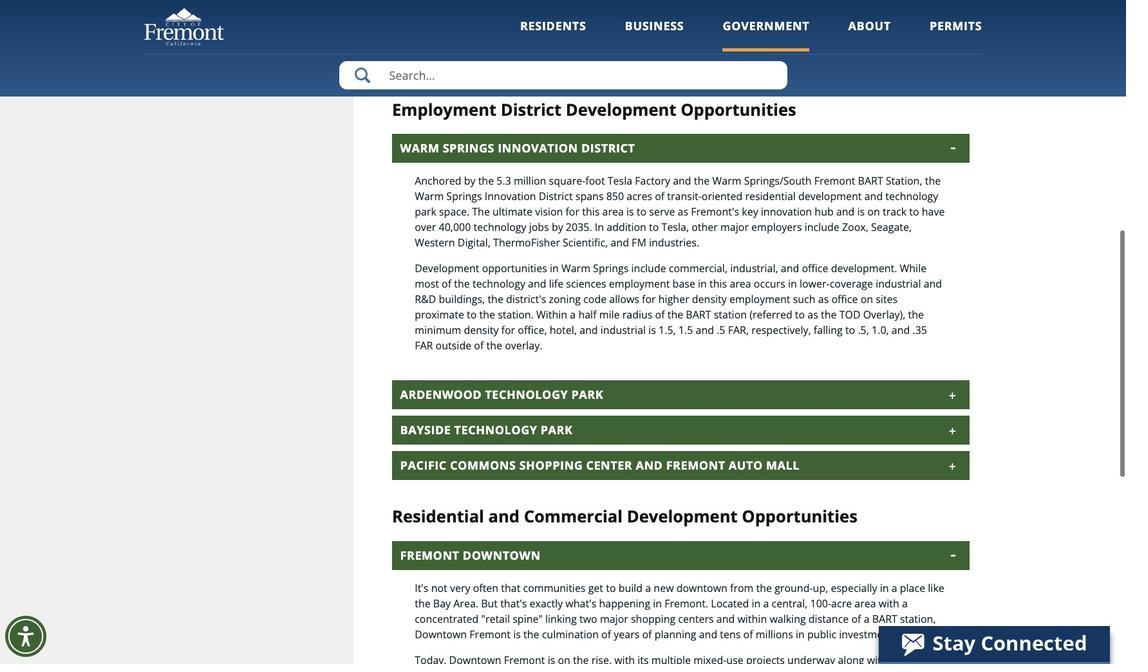 Task type: describe. For each thing, give the bounding box(es) containing it.
"retail
[[481, 613, 510, 627]]

commercial
[[524, 506, 623, 528]]

respectively,
[[752, 324, 811, 338]]

fremont inside it's not very often that communities get to build a new downtown from the ground-up, especially in a place like the bay area. but that's exactly what's happening in fremont. located in a central, 100-acre area with a concentrated "retail spine" linking two major shopping centers and within walking distance of a bart station, downtown fremont is the culmination of years of planning and tens of millions in public investments.
[[470, 628, 511, 642]]

100-
[[811, 597, 832, 611]]

with
[[879, 597, 900, 611]]

bart inside it's not very often that communities get to build a new downtown from the ground-up, especially in a place like the bay area. but that's exactly what's happening in fremont. located in a central, 100-acre area with a concentrated "retail spine" linking two major shopping centers and within walking distance of a bart station, downtown fremont is the culmination of years of planning and tens of millions in public investments.
[[872, 613, 898, 627]]

tesla,
[[662, 221, 689, 235]]

far
[[415, 339, 433, 353]]

of up 1.5,
[[655, 308, 665, 322]]

government link
[[723, 18, 810, 51]]

.5,
[[858, 324, 869, 338]]

station,
[[900, 613, 936, 627]]

40,000
[[439, 221, 471, 235]]

(referred
[[750, 308, 793, 322]]

include inside anchored by the 5.3 million square-foot tesla factory and the warm springs/south fremont bart station, the warm springs innovation district spans 850 acres of transit-oriented residential development and technology park space. the ultimate vision for this area is to serve as fremont's key innovation hub and is on track to have over 40,000 technology jobs by 2035. in addition to tesla, other major employers include zoox, seagate, western digital, thermofisher scientific, and fm industries.
[[805, 221, 840, 235]]

bayside
[[400, 423, 451, 438]]

to left have in the top right of the page
[[910, 205, 919, 219]]

residents
[[520, 18, 586, 33]]

and up occurs
[[781, 262, 799, 276]]

track
[[883, 205, 907, 219]]

1.0,
[[872, 324, 889, 338]]

the left station.
[[480, 308, 495, 322]]

pacific commons shopping center and fremont auto mall
[[400, 458, 800, 474]]

it's
[[415, 582, 429, 596]]

fremont.
[[665, 597, 709, 611]]

commercial,
[[669, 262, 728, 276]]

econdev@fremont.gov link
[[512, 47, 621, 61]]

anchored
[[415, 174, 461, 188]]

0 vertical spatial downtown
[[463, 548, 541, 564]]

0 horizontal spatial office
[[802, 262, 829, 276]]

in up such
[[788, 277, 797, 291]]

digital,
[[458, 236, 491, 250]]

2 vertical spatial development
[[627, 506, 738, 528]]

employers
[[752, 221, 802, 235]]

new
[[654, 582, 674, 596]]

mile
[[599, 308, 620, 322]]

radius
[[623, 308, 653, 322]]

in
[[595, 221, 604, 235]]

and up 'zoox,'
[[837, 205, 855, 219]]

pacific
[[400, 458, 447, 474]]

on inside anchored by the 5.3 million square-foot tesla factory and the warm springs/south fremont bart station, the warm springs innovation district spans 850 acres of transit-oriented residential development and technology park space. the ultimate vision for this area is to serve as fremont's key innovation hub and is on track to have over 40,000 technology jobs by 2035. in addition to tesla, other major employers include zoox, seagate, western digital, thermofisher scientific, and fm industries.
[[868, 205, 880, 219]]

0 vertical spatial technology
[[886, 190, 939, 204]]

the up "transit-"
[[694, 174, 710, 188]]

sites
[[876, 293, 898, 307]]

overlay),
[[863, 308, 906, 322]]

station,
[[886, 174, 923, 188]]

ardenwood
[[400, 387, 482, 403]]

fremont inside anchored by the 5.3 million square-foot tesla factory and the warm springs/south fremont bart station, the warm springs innovation district spans 850 acres of transit-oriented residential development and technology park space. the ultimate vision for this area is to serve as fremont's key innovation hub and is on track to have over 40,000 technology jobs by 2035. in addition to tesla, other major employers include zoox, seagate, western digital, thermofisher scientific, and fm industries.
[[815, 174, 856, 188]]

stay connected image
[[879, 627, 1109, 663]]

thermofisher
[[493, 236, 560, 250]]

development opportunities in warm springs include commercial, industrial, and office development. while most of the technology and life sciences employment base in this area occurs in lower-coverage industrial and r&d buildings, the district's zoning code allows for higher density employment such as office on sites proximate to the station. within a half mile radius of the bart station (referred to as the tod overlay), the minimum density for office, hotel, and industrial is 1.5, 1.5 and .5 far, respectively, falling to .5, 1.0, and .35 far outside of the overlay.
[[415, 262, 942, 353]]

the up buildings, on the top left
[[454, 277, 470, 291]]

permits link
[[930, 18, 983, 51]]

the up .35
[[909, 308, 924, 322]]

a up within at the right bottom of page
[[764, 597, 769, 611]]

business link
[[625, 18, 684, 51]]

include inside 'development opportunities in warm springs include commercial, industrial, and office development. while most of the technology and life sciences employment base in this area occurs in lower-coverage industrial and r&d buildings, the district's zoning code allows for higher density employment such as office on sites proximate to the station. within a half mile radius of the bart station (referred to as the tod overlay), the minimum density for office, hotel, and industrial is 1.5, 1.5 and .5 far, respectively, falling to .5, 1.0, and .35 far outside of the overlay.'
[[632, 262, 666, 276]]

fm
[[632, 236, 646, 250]]

lower-
[[800, 277, 830, 291]]

communities
[[523, 582, 586, 596]]

and left .35
[[892, 324, 910, 338]]

zoox,
[[842, 221, 869, 235]]

in up with
[[880, 582, 889, 596]]

build
[[619, 582, 643, 596]]

center
[[586, 458, 633, 474]]

the left 5.3
[[478, 174, 494, 188]]

like
[[928, 582, 945, 596]]

oriented
[[702, 190, 743, 204]]

a up with
[[892, 582, 898, 596]]

spine"
[[513, 613, 543, 627]]

vision
[[535, 205, 563, 219]]

downtown
[[677, 582, 728, 596]]

central,
[[772, 597, 808, 611]]

tab list containing warm springs innovation district
[[392, 134, 970, 481]]

located
[[711, 597, 749, 611]]

park for ardenwood technology park
[[572, 387, 604, 403]]

1 vertical spatial technology
[[474, 221, 527, 235]]

area inside 'development opportunities in warm springs include commercial, industrial, and office development. while most of the technology and life sciences employment base in this area occurs in lower-coverage industrial and r&d buildings, the district's zoning code allows for higher density employment such as office on sites proximate to the station. within a half mile radius of the bart station (referred to as the tod overlay), the minimum density for office, hotel, and industrial is 1.5, 1.5 and .5 far, respectively, falling to .5, 1.0, and .35 far outside of the overlay.'
[[730, 277, 751, 291]]

the right from
[[756, 582, 772, 596]]

planning
[[655, 628, 697, 642]]

million
[[514, 174, 546, 188]]

area inside it's not very often that communities get to build a new downtown from the ground-up, especially in a place like the bay area. but that's exactly what's happening in fremont. located in a central, 100-acre area with a concentrated "retail spine" linking two major shopping centers and within walking distance of a bart station, downtown fremont is the culmination of years of planning and tens of millions in public investments.
[[855, 597, 876, 611]]

major inside anchored by the 5.3 million square-foot tesla factory and the warm springs/south fremont bart station, the warm springs innovation district spans 850 acres of transit-oriented residential development and technology park space. the ultimate vision for this area is to serve as fremont's key innovation hub and is on track to have over 40,000 technology jobs by 2035. in addition to tesla, other major employers include zoox, seagate, western digital, thermofisher scientific, and fm industries.
[[721, 221, 749, 235]]

business
[[625, 18, 684, 33]]

on inside 'development opportunities in warm springs include commercial, industrial, and office development. while most of the technology and life sciences employment base in this area occurs in lower-coverage industrial and r&d buildings, the district's zoning code allows for higher density employment such as office on sites proximate to the station. within a half mile radius of the bart station (referred to as the tod overlay), the minimum density for office, hotel, and industrial is 1.5, 1.5 and .5 far, respectively, falling to .5, 1.0, and .35 far outside of the overlay.'
[[861, 293, 873, 307]]

get
[[588, 582, 604, 596]]

that
[[501, 582, 521, 596]]

in down walking
[[796, 628, 805, 642]]

especially
[[831, 582, 878, 596]]

bart inside 'development opportunities in warm springs include commercial, industrial, and office development. while most of the technology and life sciences employment base in this area occurs in lower-coverage industrial and r&d buildings, the district's zoning code allows for higher density employment such as office on sites proximate to the station. within a half mile radius of the bart station (referred to as the tod overlay), the minimum density for office, hotel, and industrial is 1.5, 1.5 and .5 far, respectively, falling to .5, 1.0, and .35 far outside of the overlay.'
[[686, 308, 711, 322]]

springs/south
[[744, 174, 812, 188]]

in up within at the right bottom of page
[[752, 597, 761, 611]]

bayside technology park
[[400, 423, 573, 438]]

shopping
[[520, 458, 583, 474]]

to down buildings, on the top left
[[467, 308, 477, 322]]

fremont downtown
[[400, 548, 541, 564]]

to down acres
[[637, 205, 647, 219]]

transit-
[[667, 190, 702, 204]]

a left new
[[646, 582, 651, 596]]

the down "spine""
[[524, 628, 539, 642]]

of down within at the right bottom of page
[[744, 628, 753, 642]]

is inside it's not very often that communities get to build a new downtown from the ground-up, especially in a place like the bay area. but that's exactly what's happening in fremont. located in a central, 100-acre area with a concentrated "retail spine" linking two major shopping centers and within walking distance of a bart station, downtown fremont is the culmination of years of planning and tens of millions in public investments.
[[513, 628, 521, 642]]

shopping
[[631, 613, 676, 627]]

tesla
[[608, 174, 633, 188]]

over
[[415, 221, 436, 235]]

warm up oriented
[[713, 174, 742, 188]]

walking
[[770, 613, 806, 627]]

from
[[730, 582, 754, 596]]

r&d
[[415, 293, 436, 307]]

and down located
[[717, 613, 735, 627]]

culmination
[[542, 628, 599, 642]]

to down serve
[[649, 221, 659, 235]]

1 horizontal spatial office
[[832, 293, 858, 307]]

and up fremont downtown
[[489, 506, 520, 528]]

industries.
[[649, 236, 700, 250]]

is up 'zoox,'
[[858, 205, 865, 219]]

the down it's
[[415, 597, 431, 611]]

very
[[450, 582, 470, 596]]

scientific,
[[563, 236, 608, 250]]

econdev@fremont.gov
[[512, 47, 621, 61]]

employment
[[392, 98, 497, 121]]

technology for ardenwood
[[485, 387, 568, 403]]

distance
[[809, 613, 849, 627]]

place
[[900, 582, 926, 596]]

of up investments.
[[852, 613, 861, 627]]

2 horizontal spatial for
[[642, 293, 656, 307]]

Search text field
[[339, 61, 787, 90]]

0 vertical spatial density
[[692, 293, 727, 307]]

the left overlay.
[[487, 339, 502, 353]]

and up the district's
[[528, 277, 547, 291]]

code
[[584, 293, 607, 307]]

a right with
[[902, 597, 908, 611]]

higher
[[659, 293, 690, 307]]

district inside anchored by the 5.3 million square-foot tesla factory and the warm springs/south fremont bart station, the warm springs innovation district spans 850 acres of transit-oriented residential development and technology park space. the ultimate vision for this area is to serve as fremont's key innovation hub and is on track to have over 40,000 technology jobs by 2035. in addition to tesla, other major employers include zoox, seagate, western digital, thermofisher scientific, and fm industries.
[[539, 190, 573, 204]]

the up station.
[[488, 293, 504, 307]]

is inside 'development opportunities in warm springs include commercial, industrial, and office development. while most of the technology and life sciences employment base in this area occurs in lower-coverage industrial and r&d buildings, the district's zoning code allows for higher density employment such as office on sites proximate to the station. within a half mile radius of the bart station (referred to as the tod overlay), the minimum density for office, hotel, and industrial is 1.5, 1.5 and .5 far, respectively, falling to .5, 1.0, and .35 far outside of the overlay.'
[[649, 324, 656, 338]]

to inside it's not very often that communities get to build a new downtown from the ground-up, especially in a place like the bay area. but that's exactly what's happening in fremont. located in a central, 100-acre area with a concentrated "retail spine" linking two major shopping centers and within walking distance of a bart station, downtown fremont is the culmination of years of planning and tens of millions in public investments.
[[606, 582, 616, 596]]

warm inside 'development opportunities in warm springs include commercial, industrial, and office development. while most of the technology and life sciences employment base in this area occurs in lower-coverage industrial and r&d buildings, the district's zoning code allows for higher density employment such as office on sites proximate to the station. within a half mile radius of the bart station (referred to as the tod overlay), the minimum density for office, hotel, and industrial is 1.5, 1.5 and .5 far, respectively, falling to .5, 1.0, and .35 far outside of the overlay.'
[[562, 262, 591, 276]]

0 horizontal spatial industrial
[[601, 324, 646, 338]]

springs inside 'development opportunities in warm springs include commercial, industrial, and office development. while most of the technology and life sciences employment base in this area occurs in lower-coverage industrial and r&d buildings, the district's zoning code allows for higher density employment such as office on sites proximate to the station. within a half mile radius of the bart station (referred to as the tod overlay), the minimum density for office, hotel, and industrial is 1.5, 1.5 and .5 far, respectively, falling to .5, 1.0, and .35 far outside of the overlay.'
[[593, 262, 629, 276]]

that's
[[501, 597, 527, 611]]

base
[[673, 277, 696, 291]]

1.5
[[679, 324, 693, 338]]



Task type: vqa. For each thing, say whether or not it's contained in the screenshot.
coverage
yes



Task type: locate. For each thing, give the bounding box(es) containing it.
industrial
[[876, 277, 921, 291], [601, 324, 646, 338]]

0 vertical spatial for
[[566, 205, 580, 219]]

permits
[[930, 18, 983, 33]]

by
[[464, 174, 476, 188], [552, 221, 563, 235]]

0 vertical spatial as
[[678, 205, 689, 219]]

acres
[[627, 190, 652, 204]]

office
[[802, 262, 829, 276], [832, 293, 858, 307]]

1 vertical spatial include
[[632, 262, 666, 276]]

technology for bayside
[[454, 423, 537, 438]]

a inside 'development opportunities in warm springs include commercial, industrial, and office development. while most of the technology and life sciences employment base in this area occurs in lower-coverage industrial and r&d buildings, the district's zoning code allows for higher density employment such as office on sites proximate to the station. within a half mile radius of the bart station (referred to as the tod overlay), the minimum density for office, hotel, and industrial is 1.5, 1.5 and .5 far, respectively, falling to .5, 1.0, and .35 far outside of the overlay.'
[[570, 308, 576, 322]]

springs up anchored
[[443, 141, 495, 156]]

springs inside anchored by the 5.3 million square-foot tesla factory and the warm springs/south fremont bart station, the warm springs innovation district spans 850 acres of transit-oriented residential development and technology park space. the ultimate vision for this area is to serve as fremont's key innovation hub and is on track to have over 40,000 technology jobs by 2035. in addition to tesla, other major employers include zoox, seagate, western digital, thermofisher scientific, and fm industries.
[[447, 190, 482, 204]]

1 horizontal spatial area
[[730, 277, 751, 291]]

commons
[[450, 458, 516, 474]]

1 horizontal spatial industrial
[[876, 277, 921, 291]]

life
[[549, 277, 564, 291]]

development
[[566, 98, 677, 121], [415, 262, 480, 276], [627, 506, 738, 528]]

0 horizontal spatial for
[[501, 324, 515, 338]]

1 vertical spatial bart
[[686, 308, 711, 322]]

and right center
[[636, 458, 663, 474]]

as for the
[[818, 293, 829, 307]]

0 vertical spatial innovation
[[498, 141, 578, 156]]

0 vertical spatial area
[[603, 205, 624, 219]]

1 horizontal spatial major
[[721, 221, 749, 235]]

for up radius
[[642, 293, 656, 307]]

area
[[603, 205, 624, 219], [730, 277, 751, 291], [855, 597, 876, 611]]

this down commercial,
[[710, 277, 727, 291]]

concentrated
[[415, 613, 479, 627]]

1 horizontal spatial employment
[[730, 293, 791, 307]]

what's
[[566, 597, 597, 611]]

1 vertical spatial area
[[730, 277, 751, 291]]

0 horizontal spatial by
[[464, 174, 476, 188]]

1 vertical spatial density
[[464, 324, 499, 338]]

opportunities
[[681, 98, 797, 121], [742, 506, 858, 528]]

bart
[[858, 174, 883, 188], [686, 308, 711, 322], [872, 613, 898, 627]]

this inside 'development opportunities in warm springs include commercial, industrial, and office development. while most of the technology and life sciences employment base in this area occurs in lower-coverage industrial and r&d buildings, the district's zoning code allows for higher density employment such as office on sites proximate to the station. within a half mile radius of the bart station (referred to as the tod overlay), the minimum density for office, hotel, and industrial is 1.5, 1.5 and .5 far, respectively, falling to .5, 1.0, and .35 far outside of the overlay.'
[[710, 277, 727, 291]]

of up serve
[[655, 190, 665, 204]]

is down "spine""
[[513, 628, 521, 642]]

of right "outside"
[[474, 339, 484, 353]]

as inside anchored by the 5.3 million square-foot tesla factory and the warm springs/south fremont bart station, the warm springs innovation district spans 850 acres of transit-oriented residential development and technology park space. the ultimate vision for this area is to serve as fremont's key innovation hub and is on track to have over 40,000 technology jobs by 2035. in addition to tesla, other major employers include zoox, seagate, western digital, thermofisher scientific, and fm industries.
[[678, 205, 689, 219]]

district up vision
[[539, 190, 573, 204]]

1 vertical spatial this
[[710, 277, 727, 291]]

0 vertical spatial by
[[464, 174, 476, 188]]

bart inside anchored by the 5.3 million square-foot tesla factory and the warm springs/south fremont bart station, the warm springs innovation district spans 850 acres of transit-oriented residential development and technology park space. the ultimate vision for this area is to serve as fremont's key innovation hub and is on track to have over 40,000 technology jobs by 2035. in addition to tesla, other major employers include zoox, seagate, western digital, thermofisher scientific, and fm industries.
[[858, 174, 883, 188]]

for inside anchored by the 5.3 million square-foot tesla factory and the warm springs/south fremont bart station, the warm springs innovation district spans 850 acres of transit-oriented residential development and technology park space. the ultimate vision for this area is to serve as fremont's key innovation hub and is on track to have over 40,000 technology jobs by 2035. in addition to tesla, other major employers include zoox, seagate, western digital, thermofisher scientific, and fm industries.
[[566, 205, 580, 219]]

park
[[415, 205, 437, 219]]

include
[[805, 221, 840, 235], [632, 262, 666, 276]]

density up "outside"
[[464, 324, 499, 338]]

springs up sciences
[[593, 262, 629, 276]]

1 vertical spatial as
[[818, 293, 829, 307]]

2 vertical spatial for
[[501, 324, 515, 338]]

development
[[799, 190, 862, 204]]

serve
[[649, 205, 675, 219]]

the
[[472, 205, 490, 219]]

1 vertical spatial opportunities
[[742, 506, 858, 528]]

to left .5,
[[846, 324, 855, 338]]

include down fm
[[632, 262, 666, 276]]

2 vertical spatial springs
[[593, 262, 629, 276]]

sciences
[[566, 277, 607, 291]]

1 vertical spatial on
[[861, 293, 873, 307]]

happening
[[599, 597, 651, 611]]

1 horizontal spatial include
[[805, 221, 840, 235]]

rendering of bay rock development buildings, with greenery and a white car in the foreground image
[[737, 0, 973, 15]]

ardenwood technology park
[[400, 387, 604, 403]]

0 vertical spatial park
[[572, 387, 604, 403]]

density up station
[[692, 293, 727, 307]]

zoning
[[549, 293, 581, 307]]

two
[[580, 613, 598, 627]]

warm up anchored
[[400, 141, 440, 156]]

fremont up the development
[[815, 174, 856, 188]]

industrial down mile at right top
[[601, 324, 646, 338]]

fremont left the auto
[[666, 458, 726, 474]]

employment down occurs
[[730, 293, 791, 307]]

warm
[[400, 141, 440, 156], [713, 174, 742, 188], [415, 190, 444, 204], [562, 262, 591, 276]]

downtown inside it's not very often that communities get to build a new downtown from the ground-up, especially in a place like the bay area. but that's exactly what's happening in fremont. located in a central, 100-acre area with a concentrated "retail spine" linking two major shopping centers and within walking distance of a bart station, downtown fremont is the culmination of years of planning and tens of millions in public investments.
[[415, 628, 467, 642]]

5.3
[[497, 174, 511, 188]]

by down vision
[[552, 221, 563, 235]]

2 vertical spatial technology
[[473, 277, 525, 291]]

0 horizontal spatial area
[[603, 205, 624, 219]]

downtown up that
[[463, 548, 541, 564]]

and up track
[[865, 190, 883, 204]]

in down commercial,
[[698, 277, 707, 291]]

850
[[607, 190, 624, 204]]

this down spans
[[582, 205, 600, 219]]

bart left station,
[[858, 174, 883, 188]]

the down higher
[[668, 308, 683, 322]]

.35
[[913, 324, 927, 338]]

2 vertical spatial bart
[[872, 613, 898, 627]]

warm up park
[[415, 190, 444, 204]]

1 horizontal spatial for
[[566, 205, 580, 219]]

key
[[742, 205, 758, 219]]

1 vertical spatial downtown
[[415, 628, 467, 642]]

warm up sciences
[[562, 262, 591, 276]]

fremont down "retail
[[470, 628, 511, 642]]

2 horizontal spatial area
[[855, 597, 876, 611]]

major
[[721, 221, 749, 235], [600, 613, 628, 627]]

technology down overlay.
[[485, 387, 568, 403]]

millions
[[756, 628, 793, 642]]

technology down station,
[[886, 190, 939, 204]]

the up falling at right
[[821, 308, 837, 322]]

2 vertical spatial as
[[808, 308, 819, 322]]

innovation inside anchored by the 5.3 million square-foot tesla factory and the warm springs/south fremont bart station, the warm springs innovation district spans 850 acres of transit-oriented residential development and technology park space. the ultimate vision for this area is to serve as fremont's key innovation hub and is on track to have over 40,000 technology jobs by 2035. in addition to tesla, other major employers include zoox, seagate, western digital, thermofisher scientific, and fm industries.
[[485, 190, 536, 204]]

to down such
[[795, 308, 805, 322]]

springs up space.
[[447, 190, 482, 204]]

1 vertical spatial innovation
[[485, 190, 536, 204]]

on
[[868, 205, 880, 219], [861, 293, 873, 307]]

technology inside 'development opportunities in warm springs include commercial, industrial, and office development. while most of the technology and life sciences employment base in this area occurs in lower-coverage industrial and r&d buildings, the district's zoning code allows for higher density employment such as office on sites proximate to the station. within a half mile radius of the bart station (referred to as the tod overlay), the minimum density for office, hotel, and industrial is 1.5, 1.5 and .5 far, respectively, falling to .5, 1.0, and .35 far outside of the overlay.'
[[473, 277, 525, 291]]

2 vertical spatial district
[[539, 190, 573, 204]]

1 vertical spatial for
[[642, 293, 656, 307]]

investments.
[[839, 628, 901, 642]]

opportunities
[[482, 262, 547, 276]]

outside
[[436, 339, 472, 353]]

include down hub
[[805, 221, 840, 235]]

jobs
[[529, 221, 549, 235]]

and down while
[[924, 277, 942, 291]]

park for bayside technology park
[[541, 423, 573, 438]]

1 vertical spatial office
[[832, 293, 858, 307]]

in
[[550, 262, 559, 276], [698, 277, 707, 291], [788, 277, 797, 291], [880, 582, 889, 596], [653, 597, 662, 611], [752, 597, 761, 611], [796, 628, 805, 642]]

anchored by the 5.3 million square-foot tesla factory and the warm springs/south fremont bart station, the warm springs innovation district spans 850 acres of transit-oriented residential development and technology park space. the ultimate vision for this area is to serve as fremont's key innovation hub and is on track to have over 40,000 technology jobs by 2035. in addition to tesla, other major employers include zoox, seagate, western digital, thermofisher scientific, and fm industries.
[[415, 174, 945, 250]]

2035.
[[566, 221, 592, 235]]

up,
[[813, 582, 828, 596]]

0 horizontal spatial density
[[464, 324, 499, 338]]

area down 850
[[603, 205, 624, 219]]

office up lower-
[[802, 262, 829, 276]]

bart up 1.5
[[686, 308, 711, 322]]

as down such
[[808, 308, 819, 322]]

major down key
[[721, 221, 749, 235]]

buildings,
[[439, 293, 485, 307]]

0 horizontal spatial major
[[600, 613, 628, 627]]

hub
[[815, 205, 834, 219]]

this
[[582, 205, 600, 219], [710, 277, 727, 291]]

for up 2035. on the right top of page
[[566, 205, 580, 219]]

technology
[[886, 190, 939, 204], [474, 221, 527, 235], [473, 277, 525, 291]]

0 vertical spatial springs
[[443, 141, 495, 156]]

as for tesla,
[[678, 205, 689, 219]]

western
[[415, 236, 455, 250]]

and down half
[[580, 324, 598, 338]]

occurs
[[754, 277, 786, 291]]

area inside anchored by the 5.3 million square-foot tesla factory and the warm springs/south fremont bart station, the warm springs innovation district spans 850 acres of transit-oriented residential development and technology park space. the ultimate vision for this area is to serve as fremont's key innovation hub and is on track to have over 40,000 technology jobs by 2035. in addition to tesla, other major employers include zoox, seagate, western digital, thermofisher scientific, and fm industries.
[[603, 205, 624, 219]]

1 vertical spatial by
[[552, 221, 563, 235]]

seagate,
[[871, 221, 912, 235]]

0 vertical spatial employment
[[609, 277, 670, 291]]

0 vertical spatial this
[[582, 205, 600, 219]]

tab list
[[392, 134, 970, 481]]

tod
[[840, 308, 861, 322]]

and down centers
[[699, 628, 718, 642]]

is up the addition
[[627, 205, 634, 219]]

major down the happening
[[600, 613, 628, 627]]

technology down opportunities
[[473, 277, 525, 291]]

it's not very often that communities get to build a new downtown from the ground-up, especially in a place like the bay area. but that's exactly what's happening in fremont. located in a central, 100-acre area with a concentrated "retail spine" linking two major shopping centers and within walking distance of a bart station, downtown fremont is the culmination of years of planning and tens of millions in public investments.
[[415, 582, 945, 642]]

0 vertical spatial bart
[[858, 174, 883, 188]]

about
[[849, 18, 891, 33]]

is left 1.5,
[[649, 324, 656, 338]]

2 vertical spatial area
[[855, 597, 876, 611]]

space.
[[439, 205, 470, 219]]

0 vertical spatial development
[[566, 98, 677, 121]]

0 vertical spatial include
[[805, 221, 840, 235]]

!
[[621, 47, 623, 61]]

falling
[[814, 324, 843, 338]]

office up tod
[[832, 293, 858, 307]]

on left sites at the top right of page
[[861, 293, 873, 307]]

1 vertical spatial park
[[541, 423, 573, 438]]

area down especially
[[855, 597, 876, 611]]

fremont's
[[691, 205, 739, 219]]

coverage
[[830, 277, 873, 291]]

bart down with
[[872, 613, 898, 627]]

1 vertical spatial major
[[600, 613, 628, 627]]

and up "transit-"
[[673, 174, 692, 188]]

and left ".5"
[[696, 324, 714, 338]]

of right most
[[442, 277, 452, 291]]

district up warm springs innovation district
[[501, 98, 562, 121]]

as down "transit-"
[[678, 205, 689, 219]]

major inside it's not very often that communities get to build a new downtown from the ground-up, especially in a place like the bay area. but that's exactly what's happening in fremont. located in a central, 100-acre area with a concentrated "retail spine" linking two major shopping centers and within walking distance of a bart station, downtown fremont is the culmination of years of planning and tens of millions in public investments.
[[600, 613, 628, 627]]

such
[[793, 293, 816, 307]]

of down shopping
[[642, 628, 652, 642]]

area down industrial,
[[730, 277, 751, 291]]

0 vertical spatial major
[[721, 221, 749, 235]]

fremont up it's
[[400, 548, 460, 564]]

1 vertical spatial industrial
[[601, 324, 646, 338]]

0 vertical spatial office
[[802, 262, 829, 276]]

often
[[473, 582, 499, 596]]

1 vertical spatial technology
[[454, 423, 537, 438]]

development inside 'development opportunities in warm springs include commercial, industrial, and office development. while most of the technology and life sciences employment base in this area occurs in lower-coverage industrial and r&d buildings, the district's zoning code allows for higher density employment such as office on sites proximate to the station. within a half mile radius of the bart station (referred to as the tod overlay), the minimum density for office, hotel, and industrial is 1.5, 1.5 and .5 far, respectively, falling to .5, 1.0, and .35 far outside of the overlay.'
[[415, 262, 480, 276]]

years
[[614, 628, 640, 642]]

0 horizontal spatial employment
[[609, 277, 670, 291]]

0 vertical spatial technology
[[485, 387, 568, 403]]

a up investments.
[[864, 613, 870, 627]]

within
[[537, 308, 568, 322]]

warm springs innovation district
[[400, 141, 635, 156]]

development.
[[831, 262, 897, 276]]

0 vertical spatial industrial
[[876, 277, 921, 291]]

ultimate
[[493, 205, 533, 219]]

1 horizontal spatial by
[[552, 221, 563, 235]]

not
[[431, 582, 447, 596]]

of
[[655, 190, 665, 204], [442, 277, 452, 291], [655, 308, 665, 322], [474, 339, 484, 353], [852, 613, 861, 627], [602, 628, 611, 642], [642, 628, 652, 642], [744, 628, 753, 642]]

employment district development opportunities
[[392, 98, 797, 121]]

in up shopping
[[653, 597, 662, 611]]

employment
[[609, 277, 670, 291], [730, 293, 791, 307]]

mall
[[766, 458, 800, 474]]

0 vertical spatial district
[[501, 98, 562, 121]]

downtown down concentrated
[[415, 628, 467, 642]]

the right station,
[[925, 174, 941, 188]]

industrial up sites at the top right of page
[[876, 277, 921, 291]]

1 horizontal spatial density
[[692, 293, 727, 307]]

to right get
[[606, 582, 616, 596]]

as down lower-
[[818, 293, 829, 307]]

1 vertical spatial springs
[[447, 190, 482, 204]]

residential and commercial development opportunities
[[392, 506, 858, 528]]

technology
[[485, 387, 568, 403], [454, 423, 537, 438]]

in up life on the top of page
[[550, 262, 559, 276]]

1 vertical spatial district
[[582, 141, 635, 156]]

fremont
[[815, 174, 856, 188], [666, 458, 726, 474], [400, 548, 460, 564], [470, 628, 511, 642]]

technology down ardenwood technology park
[[454, 423, 537, 438]]

technology down ultimate
[[474, 221, 527, 235]]

1 vertical spatial employment
[[730, 293, 791, 307]]

this inside anchored by the 5.3 million square-foot tesla factory and the warm springs/south fremont bart station, the warm springs innovation district spans 850 acres of transit-oriented residential development and technology park space. the ultimate vision for this area is to serve as fremont's key innovation hub and is on track to have over 40,000 technology jobs by 2035. in addition to tesla, other major employers include zoox, seagate, western digital, thermofisher scientific, and fm industries.
[[582, 205, 600, 219]]

acre
[[832, 597, 852, 611]]

0 vertical spatial on
[[868, 205, 880, 219]]

1 horizontal spatial this
[[710, 277, 727, 291]]

of left years
[[602, 628, 611, 642]]

0 vertical spatial opportunities
[[681, 98, 797, 121]]

0 horizontal spatial include
[[632, 262, 666, 276]]

district up tesla in the right of the page
[[582, 141, 635, 156]]

0 horizontal spatial this
[[582, 205, 600, 219]]

by right anchored
[[464, 174, 476, 188]]

1 vertical spatial development
[[415, 262, 480, 276]]

of inside anchored by the 5.3 million square-foot tesla factory and the warm springs/south fremont bart station, the warm springs innovation district spans 850 acres of transit-oriented residential development and technology park space. the ultimate vision for this area is to serve as fremont's key innovation hub and is on track to have over 40,000 technology jobs by 2035. in addition to tesla, other major employers include zoox, seagate, western digital, thermofisher scientific, and fm industries.
[[655, 190, 665, 204]]

government
[[723, 18, 810, 33]]

for down station.
[[501, 324, 515, 338]]

linking
[[546, 613, 577, 627]]

and down the addition
[[611, 236, 629, 250]]



